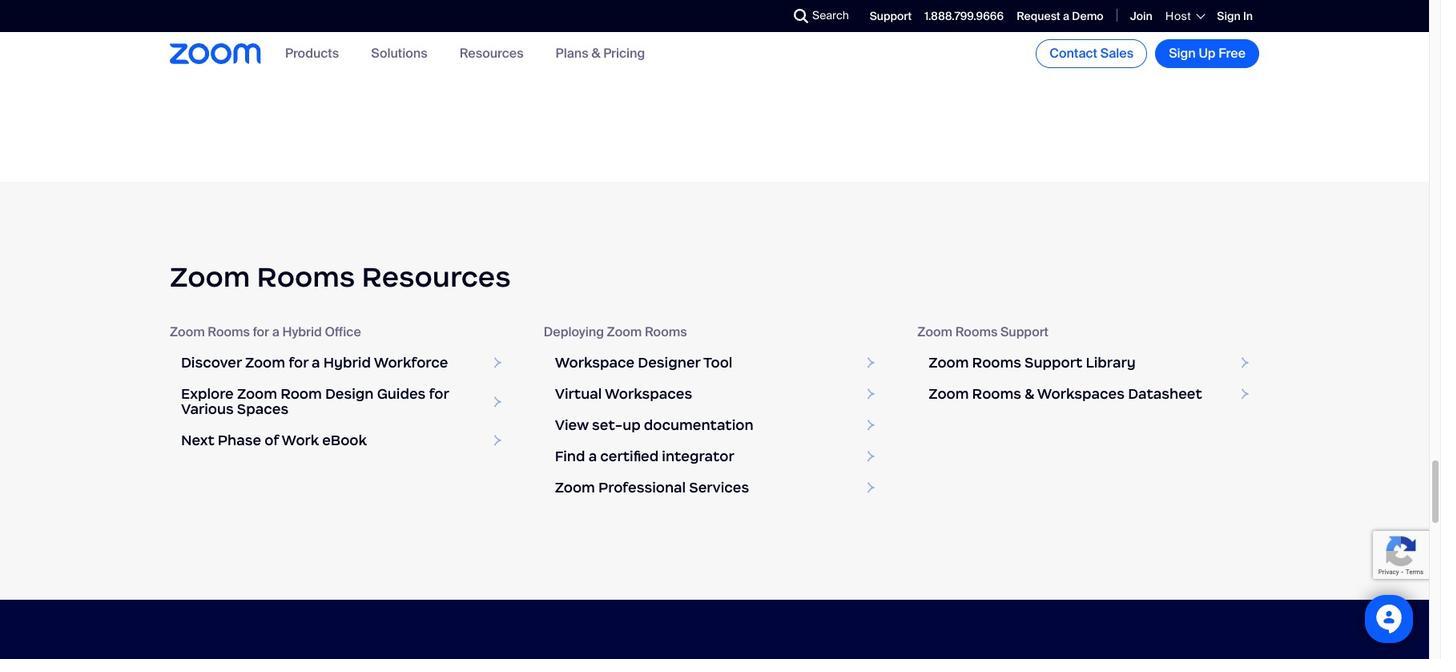 Task type: locate. For each thing, give the bounding box(es) containing it.
request
[[1017, 9, 1061, 23]]

zoom rooms support library
[[929, 354, 1136, 372]]

resources
[[460, 45, 524, 62], [362, 259, 511, 294]]

support link
[[870, 9, 912, 23]]

integrator
[[662, 448, 734, 465]]

solutions button
[[371, 45, 428, 62]]

hybrid
[[282, 324, 322, 340], [323, 354, 371, 372]]

support
[[870, 9, 912, 23], [1001, 324, 1049, 340], [1025, 354, 1083, 372]]

rooms up the zoom rooms support library
[[956, 324, 998, 340]]

hybrid up discover zoom for a hybrid workforce
[[282, 324, 322, 340]]

ebook
[[322, 432, 367, 449]]

for up 'room'
[[289, 354, 308, 372]]

workspaces down workspace designer tool
[[605, 385, 692, 403]]

0 horizontal spatial sign
[[1169, 45, 1196, 62]]

resources button
[[460, 45, 524, 62]]

plans & pricing
[[556, 45, 645, 62]]

in
[[1243, 9, 1253, 23]]

datasheet
[[1128, 385, 1202, 403]]

1 horizontal spatial &
[[1025, 385, 1034, 403]]

free
[[1219, 45, 1246, 62]]

rooms up "designer"
[[645, 324, 687, 340]]

zoom rooms support library link
[[918, 348, 1260, 379]]

1 vertical spatial sign
[[1169, 45, 1196, 62]]

None search field
[[736, 3, 798, 29]]

spaces
[[237, 401, 289, 418]]

tool
[[703, 354, 733, 372]]

workspaces inside virtual workspaces link
[[605, 385, 692, 403]]

rooms down zoom rooms support
[[972, 354, 1022, 372]]

virtual workspaces link
[[544, 379, 886, 410]]

explore
[[181, 385, 234, 403]]

sales
[[1101, 45, 1134, 62]]

sign up free
[[1169, 45, 1246, 62]]

next phase of work ebook
[[181, 432, 367, 449]]

sign up free link
[[1155, 39, 1260, 68]]

workspaces down zoom rooms support library link
[[1037, 385, 1125, 403]]

plans & pricing link
[[556, 45, 645, 62]]

products button
[[285, 45, 339, 62]]

zoom for zoom rooms support
[[918, 324, 953, 340]]

sign in
[[1217, 9, 1253, 23]]

zoom rooms support
[[918, 324, 1049, 340]]

1 horizontal spatial hybrid
[[323, 354, 371, 372]]

request a demo
[[1017, 9, 1104, 23]]

hybrid down office
[[323, 354, 371, 372]]

room
[[281, 385, 322, 403]]

a left demo at top
[[1063, 9, 1070, 23]]

pricing
[[603, 45, 645, 62]]

sign in link
[[1217, 9, 1253, 23]]

& right the plans
[[592, 45, 601, 62]]

2 workspaces from the left
[[1037, 385, 1125, 403]]

1.888.799.9666
[[925, 9, 1004, 23]]

0 vertical spatial sign
[[1217, 9, 1241, 23]]

up
[[1199, 45, 1216, 62]]

zoom inside 'link'
[[555, 479, 595, 497]]

professional
[[598, 479, 686, 497]]

workspaces
[[605, 385, 692, 403], [1037, 385, 1125, 403]]

1 horizontal spatial sign
[[1217, 9, 1241, 23]]

0 horizontal spatial &
[[592, 45, 601, 62]]

rooms for zoom rooms resources
[[257, 259, 355, 294]]

1 vertical spatial &
[[1025, 385, 1034, 403]]

rooms
[[257, 259, 355, 294], [208, 324, 250, 340], [645, 324, 687, 340], [956, 324, 998, 340], [972, 354, 1022, 372], [972, 385, 1022, 403]]

0 vertical spatial for
[[253, 324, 269, 340]]

zoom rooms resources
[[170, 259, 511, 294]]

zoom inside explore zoom room design guides for various spaces
[[237, 385, 277, 403]]

request a demo link
[[1017, 9, 1104, 23]]

2 horizontal spatial for
[[429, 385, 449, 403]]

1 horizontal spatial workspaces
[[1037, 385, 1125, 403]]

a up discover zoom for a hybrid workforce
[[272, 324, 279, 340]]

2 vertical spatial for
[[429, 385, 449, 403]]

1 vertical spatial support
[[1001, 324, 1049, 340]]

for
[[253, 324, 269, 340], [289, 354, 308, 372], [429, 385, 449, 403]]

zoom professional services
[[555, 479, 749, 497]]

0 horizontal spatial hybrid
[[282, 324, 322, 340]]

for right guides
[[429, 385, 449, 403]]

next phase of work ebook link
[[170, 425, 512, 457]]

search
[[812, 8, 849, 22]]

join link
[[1130, 9, 1153, 23]]

1 vertical spatial for
[[289, 354, 308, 372]]

demo
[[1072, 9, 1104, 23]]

hybrid for workforce
[[323, 354, 371, 372]]

of
[[265, 432, 279, 449]]

1 workspaces from the left
[[605, 385, 692, 403]]

2 vertical spatial support
[[1025, 354, 1083, 372]]

work
[[282, 432, 319, 449]]

search image
[[794, 9, 808, 23]]

support up the zoom rooms support library
[[1001, 324, 1049, 340]]

1 vertical spatial hybrid
[[323, 354, 371, 372]]

services
[[689, 479, 749, 497]]

explore zoom room design guides for various spaces link
[[170, 379, 512, 425]]

deploying zoom rooms
[[544, 324, 687, 340]]

documentation
[[644, 417, 754, 434]]

for for rooms
[[253, 324, 269, 340]]

find a certified integrator
[[555, 448, 734, 465]]

find a certified integrator link
[[544, 441, 886, 473]]

rooms down the zoom rooms support library
[[972, 385, 1022, 403]]

rooms for zoom rooms support library
[[972, 354, 1022, 372]]

support up 'zoom rooms & workspaces datasheet'
[[1025, 354, 1083, 372]]

products
[[285, 45, 339, 62]]

for up discover zoom for a hybrid workforce
[[253, 324, 269, 340]]

rooms up the discover
[[208, 324, 250, 340]]

0 horizontal spatial for
[[253, 324, 269, 340]]

view set-up documentation link
[[544, 410, 886, 441]]

a
[[1063, 9, 1070, 23], [272, 324, 279, 340], [312, 354, 320, 372], [589, 448, 597, 465]]

support right search
[[870, 9, 912, 23]]

sign left in
[[1217, 9, 1241, 23]]

hybrid for office
[[282, 324, 322, 340]]

discover
[[181, 354, 242, 372]]

sign
[[1217, 9, 1241, 23], [1169, 45, 1196, 62]]

rooms up office
[[257, 259, 355, 294]]

a right find
[[589, 448, 597, 465]]

zoom
[[170, 259, 250, 294], [170, 324, 205, 340], [607, 324, 642, 340], [918, 324, 953, 340], [245, 354, 285, 372], [929, 354, 969, 372], [237, 385, 277, 403], [929, 385, 969, 403], [555, 479, 595, 497]]

sign for sign in
[[1217, 9, 1241, 23]]

contact sales
[[1050, 45, 1134, 62]]

& down the zoom rooms support library
[[1025, 385, 1034, 403]]

zoom rooms for a hybrid office
[[170, 324, 361, 340]]

plans
[[556, 45, 589, 62]]

0 vertical spatial hybrid
[[282, 324, 322, 340]]

workspace designer tool link
[[544, 348, 886, 379]]

zoom for zoom rooms resources
[[170, 259, 250, 294]]

virtual
[[555, 385, 602, 403]]

0 horizontal spatial workspaces
[[605, 385, 692, 403]]

sign left up
[[1169, 45, 1196, 62]]

1 horizontal spatial for
[[289, 354, 308, 372]]

&
[[592, 45, 601, 62], [1025, 385, 1034, 403]]



Task type: vqa. For each thing, say whether or not it's contained in the screenshot.
To within Zoom Blog Customers Our Team Careers Integrations Partners Investors Press Sustainability & ESG Zoom Cares Media Kit How To Videos Developer Platform Zoom Ventures Zoom Merchandise Store
no



Task type: describe. For each thing, give the bounding box(es) containing it.
zoom for zoom professional services
[[555, 479, 595, 497]]

zoom for zoom rooms & workspaces datasheet
[[929, 385, 969, 403]]

library
[[1086, 354, 1136, 372]]

workspace designer tool
[[555, 354, 733, 372]]

view set-up documentation
[[555, 417, 754, 434]]

office
[[325, 324, 361, 340]]

zoom rooms & workspaces datasheet link
[[918, 379, 1260, 410]]

zoom for zoom rooms support library
[[929, 354, 969, 372]]

phase
[[218, 432, 261, 449]]

contact sales link
[[1036, 39, 1147, 68]]

rooms for zoom rooms & workspaces datasheet
[[972, 385, 1022, 403]]

support for zoom rooms support library
[[1025, 354, 1083, 372]]

find
[[555, 448, 585, 465]]

workspace
[[555, 354, 635, 372]]

sign for sign up free
[[1169, 45, 1196, 62]]

guides
[[377, 385, 426, 403]]

for inside explore zoom room design guides for various spaces
[[429, 385, 449, 403]]

support for zoom rooms support
[[1001, 324, 1049, 340]]

host button
[[1166, 9, 1204, 23]]

workforce
[[374, 354, 448, 372]]

0 vertical spatial support
[[870, 9, 912, 23]]

designer
[[638, 354, 701, 372]]

a up 'room'
[[312, 354, 320, 372]]

for for zoom
[[289, 354, 308, 372]]

join
[[1130, 9, 1153, 23]]

zoom for zoom rooms for a hybrid office
[[170, 324, 205, 340]]

view
[[555, 417, 589, 434]]

solutions
[[371, 45, 428, 62]]

deploying
[[544, 324, 604, 340]]

various
[[181, 401, 234, 418]]

host
[[1166, 9, 1192, 23]]

workspaces inside zoom rooms & workspaces datasheet link
[[1037, 385, 1125, 403]]

0 vertical spatial &
[[592, 45, 601, 62]]

contact
[[1050, 45, 1098, 62]]

zoom professional services link
[[544, 473, 886, 504]]

zoom logo image
[[170, 43, 261, 64]]

1 vertical spatial resources
[[362, 259, 511, 294]]

rooms for zoom rooms for a hybrid office
[[208, 324, 250, 340]]

discover zoom for a hybrid workforce
[[181, 354, 448, 372]]

virtual workspaces
[[555, 385, 692, 403]]

up
[[623, 417, 641, 434]]

1.888.799.9666 link
[[925, 9, 1004, 23]]

set-
[[592, 417, 623, 434]]

design
[[325, 385, 374, 403]]

search image
[[794, 9, 808, 23]]

zoom rooms & workspaces datasheet
[[929, 385, 1202, 403]]

certified
[[600, 448, 659, 465]]

discover zoom for a hybrid workforce link
[[170, 348, 512, 379]]

next
[[181, 432, 215, 449]]

rooms for zoom rooms support
[[956, 324, 998, 340]]

0 vertical spatial resources
[[460, 45, 524, 62]]

explore zoom room design guides for various spaces
[[181, 385, 449, 418]]



